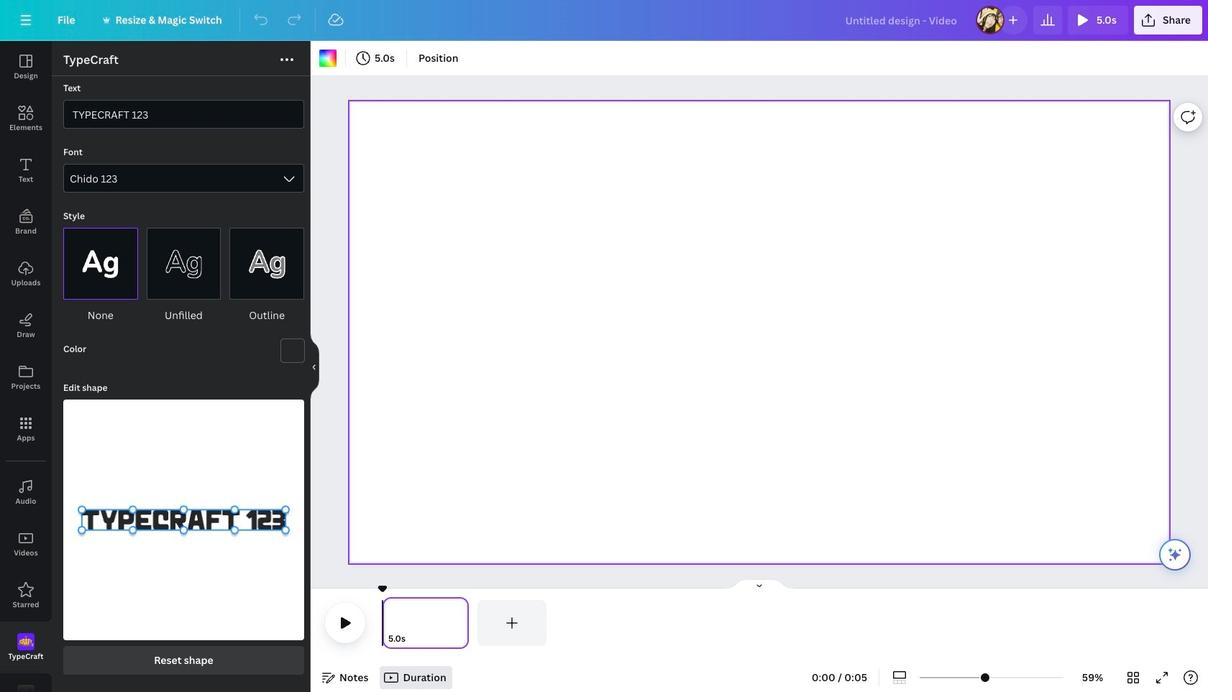 Task type: locate. For each thing, give the bounding box(es) containing it.
trimming, start edge slider
[[383, 601, 396, 647]]

Zoom button
[[1069, 667, 1116, 690]]

main menu bar
[[0, 0, 1208, 41]]

Page title text field
[[412, 632, 418, 647]]

hide image
[[310, 332, 319, 401]]

canva assistant image
[[1167, 547, 1184, 564]]

character builder image
[[0, 674, 52, 693]]

typecraft element
[[52, 76, 310, 693]]



Task type: describe. For each thing, give the bounding box(es) containing it.
hide pages image
[[725, 579, 794, 590]]

trimming, end edge slider
[[456, 601, 469, 647]]

Design title text field
[[834, 6, 970, 35]]

#ffffff image
[[319, 50, 337, 67]]

side panel tab list
[[0, 41, 52, 693]]



Task type: vqa. For each thing, say whether or not it's contained in the screenshot.
Trimming, end edge slider
yes



